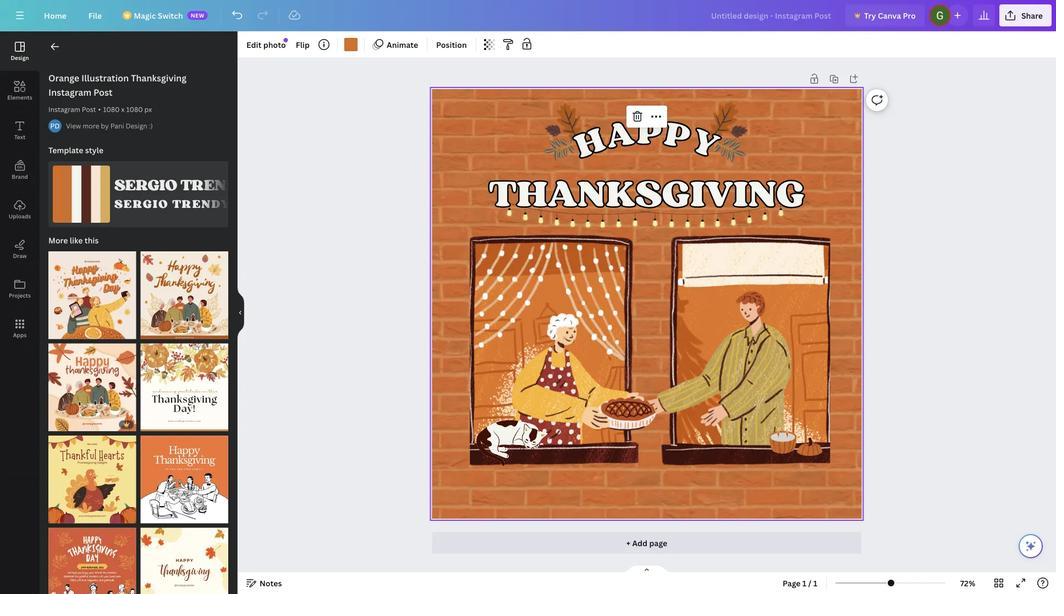 Task type: describe. For each thing, give the bounding box(es) containing it.
more like this
[[48, 235, 99, 246]]

magic switch
[[134, 10, 183, 21]]

switch
[[158, 10, 183, 21]]

home
[[44, 10, 66, 21]]

instagram post
[[48, 105, 96, 114]]

post inside orange illustration thanksgiving instagram post
[[93, 86, 113, 98]]

x
[[121, 105, 125, 114]]

2 1080 from the left
[[126, 105, 143, 114]]

text
[[14, 133, 25, 141]]

orange white minimal doodle illustrative thanksgiving instagram post image
[[141, 436, 228, 523]]

animate button
[[369, 36, 423, 53]]

Design title text field
[[702, 4, 841, 26]]

flip button
[[291, 36, 314, 53]]

page
[[783, 578, 801, 588]]

canva assistant image
[[1024, 540, 1037, 553]]

notes button
[[242, 574, 286, 592]]

yellow and orange simple happy thanksgiving instagram post group
[[141, 521, 228, 594]]

1 1080 from the left
[[103, 105, 120, 114]]

side panel tab list
[[0, 31, 40, 348]]

template
[[48, 145, 83, 155]]

this
[[85, 235, 99, 246]]

show pages image
[[620, 564, 673, 573]]

beige yellow cute illustrative happy thanksgiving instagram post group
[[141, 245, 228, 339]]

try canva pro
[[864, 10, 916, 21]]

flip
[[296, 39, 310, 50]]

orange white minimal doodle illustrative thanksgiving instagram post group
[[141, 429, 228, 523]]

2 instagram from the top
[[48, 105, 80, 114]]

page 1 / 1
[[783, 578, 817, 588]]

position
[[436, 39, 467, 50]]

orange illustrated happy thanksgiving day instagram post group
[[48, 337, 136, 431]]

+
[[626, 538, 630, 548]]

apps
[[13, 331, 27, 339]]

magic
[[134, 10, 156, 21]]

+ add page button
[[432, 532, 862, 554]]

style
[[85, 145, 103, 155]]

animate
[[387, 39, 418, 50]]

add
[[632, 538, 648, 548]]

+ add page
[[626, 538, 667, 548]]

design inside side panel tab list
[[11, 54, 29, 61]]

orange
[[48, 72, 79, 84]]

yellow and orange simple happy thanksgiving instagram post image
[[141, 528, 228, 594]]

orange playful thanksgiving instagram post group
[[48, 245, 136, 339]]

edit photo button
[[242, 36, 290, 53]]

orange illustrated happy thanksgiving day instagram post image
[[48, 344, 136, 431]]

pani
[[110, 121, 124, 130]]

0 vertical spatial trendy
[[181, 175, 249, 194]]

illustration
[[81, 72, 129, 84]]

new
[[191, 12, 205, 19]]

home link
[[35, 4, 75, 26]]

share
[[1021, 10, 1043, 21]]

1 horizontal spatial design
[[126, 121, 147, 130]]

canva
[[878, 10, 901, 21]]



Task type: vqa. For each thing, say whether or not it's contained in the screenshot.
the the
no



Task type: locate. For each thing, give the bounding box(es) containing it.
more
[[83, 121, 99, 130]]

0 vertical spatial instagram
[[48, 86, 91, 98]]

h
[[569, 118, 610, 167]]

1 horizontal spatial 1080
[[126, 105, 143, 114]]

px
[[144, 105, 152, 114]]

y
[[686, 119, 725, 167]]

new image
[[284, 38, 288, 42]]

post
[[93, 86, 113, 98], [82, 105, 96, 114]]

hide image
[[237, 286, 244, 339]]

yellow illustrative thanksgiving instagram post image
[[48, 436, 136, 523]]

design button
[[0, 31, 40, 71]]

post down illustration
[[93, 86, 113, 98]]

a p p
[[603, 111, 694, 157]]

view more by pani design :) button
[[66, 120, 153, 131]]

1 left /
[[802, 578, 807, 588]]

72% button
[[950, 574, 986, 592]]

1 1 from the left
[[802, 578, 807, 588]]

try canva pro button
[[845, 4, 925, 26]]

page
[[649, 538, 667, 548]]

1 vertical spatial post
[[82, 105, 96, 114]]

orange playful thanksgiving instagram post image
[[48, 251, 136, 339]]

brand button
[[0, 150, 40, 190]]

main menu bar
[[0, 0, 1056, 31]]

view
[[66, 121, 81, 130]]

instagram up 'view'
[[48, 105, 80, 114]]

2 sergio from the top
[[114, 197, 169, 211]]

projects button
[[0, 269, 40, 309]]

trendy
[[181, 175, 249, 194], [172, 197, 231, 211]]

elements
[[7, 94, 32, 101]]

orange watercolor happy thanksgiving instagram post image
[[141, 344, 228, 431]]

/
[[808, 578, 812, 588]]

orange illustrative playful happy thanksgiving day instagram post image
[[48, 528, 136, 594]]

design
[[11, 54, 29, 61], [126, 121, 147, 130]]

0 horizontal spatial 1080
[[103, 105, 120, 114]]

template style
[[48, 145, 103, 155]]

thanksgiving
[[131, 72, 187, 84]]

elements button
[[0, 71, 40, 111]]

1 horizontal spatial 1
[[813, 578, 817, 588]]

0 horizontal spatial design
[[11, 54, 29, 61]]

view more by pani design :)
[[66, 121, 153, 130]]

sergio
[[114, 175, 177, 194], [114, 197, 169, 211]]

sergio trendy sergio trendy
[[114, 175, 249, 211]]

#db6a17 image
[[344, 38, 358, 51], [344, 38, 358, 51]]

orange watercolor happy thanksgiving instagram post group
[[141, 337, 228, 431]]

1080 left the x
[[103, 105, 120, 114]]

more
[[48, 235, 68, 246]]

apps button
[[0, 309, 40, 348]]

projects
[[9, 292, 31, 299]]

thanksgiving
[[489, 170, 805, 216], [489, 170, 805, 216]]

by
[[101, 121, 109, 130]]

share button
[[999, 4, 1052, 26]]

instagram down the 'orange'
[[48, 86, 91, 98]]

pani design :) image
[[48, 119, 62, 133]]

1 sergio from the top
[[114, 175, 177, 194]]

uploads button
[[0, 190, 40, 229]]

try
[[864, 10, 876, 21]]

0 vertical spatial design
[[11, 54, 29, 61]]

yellow illustrative thanksgiving instagram post group
[[48, 429, 136, 523]]

1 vertical spatial trendy
[[172, 197, 231, 211]]

1080 right the x
[[126, 105, 143, 114]]

edit photo
[[246, 39, 286, 50]]

2 1 from the left
[[813, 578, 817, 588]]

design left :)
[[126, 121, 147, 130]]

draw
[[13, 252, 27, 259]]

1080
[[103, 105, 120, 114], [126, 105, 143, 114]]

beige yellow cute illustrative happy thanksgiving instagram post image
[[141, 251, 228, 339]]

orange illustrative playful happy thanksgiving day instagram post group
[[48, 521, 136, 594]]

1
[[802, 578, 807, 588], [813, 578, 817, 588]]

1 instagram from the top
[[48, 86, 91, 98]]

orange illustration thanksgiving instagram post
[[48, 72, 187, 98]]

0 vertical spatial sergio
[[114, 175, 177, 194]]

a
[[603, 111, 637, 157]]

72%
[[960, 578, 975, 588]]

1 vertical spatial sergio
[[114, 197, 169, 211]]

p
[[637, 111, 662, 153], [661, 112, 694, 157]]

position button
[[432, 36, 471, 53]]

1080 x 1080 px
[[103, 105, 152, 114]]

file button
[[80, 4, 111, 26]]

design up elements button
[[11, 54, 29, 61]]

1 vertical spatial instagram
[[48, 105, 80, 114]]

pro
[[903, 10, 916, 21]]

1 vertical spatial design
[[126, 121, 147, 130]]

draw button
[[0, 229, 40, 269]]

photo
[[263, 39, 286, 50]]

instagram
[[48, 86, 91, 98], [48, 105, 80, 114]]

edit
[[246, 39, 261, 50]]

like
[[70, 235, 83, 246]]

pani design :) element
[[48, 119, 62, 133]]

file
[[88, 10, 102, 21]]

post up the more on the left top of the page
[[82, 105, 96, 114]]

1 right /
[[813, 578, 817, 588]]

0 vertical spatial post
[[93, 86, 113, 98]]

instagram inside orange illustration thanksgiving instagram post
[[48, 86, 91, 98]]

uploads
[[9, 212, 31, 220]]

0 horizontal spatial 1
[[802, 578, 807, 588]]

notes
[[260, 578, 282, 588]]

text button
[[0, 111, 40, 150]]

brand
[[12, 173, 28, 180]]

:)
[[149, 121, 153, 130]]



